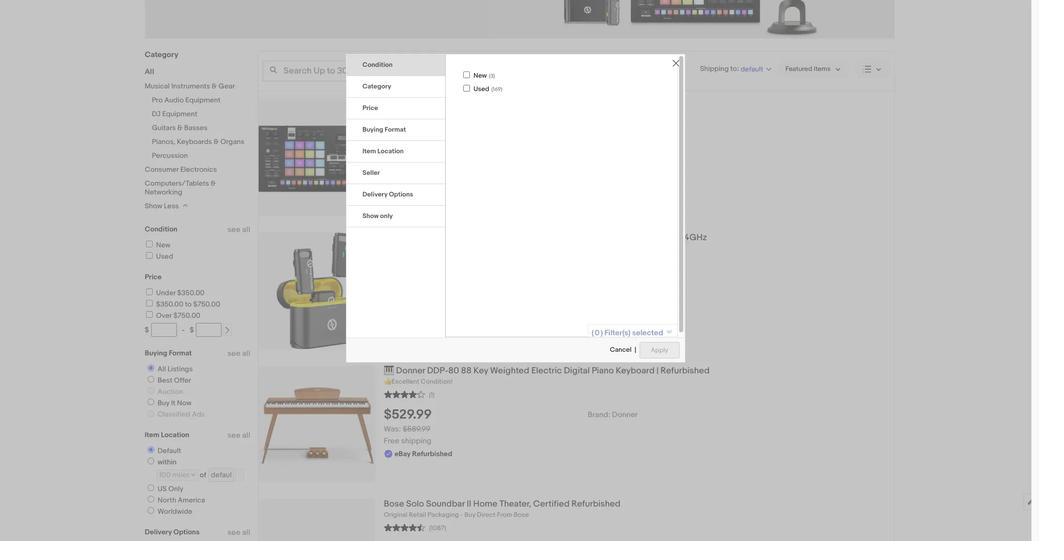 Task type: vqa. For each thing, say whether or not it's contained in the screenshot.
bottommost Delivery
yes



Task type: describe. For each thing, give the bounding box(es) containing it.
🎹 donner ddp-80 88 key weighted electric digital piano keyboard | refurbished image
[[258, 366, 375, 482]]

of
[[200, 471, 206, 479]]

certified
[[533, 499, 570, 509]]

All Listings radio
[[147, 365, 154, 371]]

used for used
[[156, 252, 173, 261]]

soundbar
[[426, 499, 465, 509]]

Default radio
[[147, 446, 154, 453]]

$589.99
[[403, 424, 431, 434]]

best offer
[[158, 376, 191, 385]]

cancel
[[610, 346, 632, 354]]

& down electronics
[[211, 179, 216, 188]]

only
[[168, 484, 183, 493]]

0 horizontal spatial buying format
[[145, 349, 192, 357]]

used link
[[144, 252, 173, 261]]

brand: donner was: $589.99 free shipping
[[384, 410, 638, 446]]

us
[[158, 484, 167, 493]]

auction link
[[143, 387, 185, 396]]

see for delivery options
[[228, 528, 241, 537]]

networking
[[145, 188, 182, 196]]

roland
[[384, 99, 412, 110]]

digital
[[564, 366, 590, 376]]

condition inside dialog
[[363, 61, 393, 69]]

musical instruments & gear link
[[145, 82, 235, 91]]

classified
[[158, 410, 190, 419]]

🎹
[[384, 366, 394, 376]]

0 horizontal spatial delivery
[[145, 528, 172, 536]]

👍Excellent Condition! text field
[[384, 377, 894, 386]]

0 horizontal spatial buy
[[158, 399, 170, 407]]

north
[[158, 496, 176, 505]]

hollyland lark m1 wireless lavalier microphone, noise cancellation 656ft 2.4ghz link
[[384, 232, 894, 243]]

0 horizontal spatial options
[[173, 528, 200, 536]]

Auction radio
[[147, 387, 154, 394]]

0 vertical spatial -
[[182, 326, 185, 334]]

over $750.00 link
[[144, 311, 201, 320]]

donner for brand:
[[612, 410, 638, 420]]

mv-
[[451, 99, 467, 110]]

electronics
[[180, 165, 217, 174]]

over $750.00
[[156, 311, 201, 320]]

( for new
[[489, 73, 490, 79]]

was:
[[384, 424, 401, 434]]

🎹 donner ddp-80 88 key weighted electric digital piano keyboard | refurbished 👍excellent condition!
[[384, 366, 710, 386]]

refurbished right studio
[[546, 99, 596, 110]]

delivery options inside dialog
[[363, 190, 413, 199]]

new ( 3 )
[[474, 72, 495, 80]]

(1087) link
[[384, 522, 446, 532]]

under
[[156, 289, 176, 297]]

👍excellent
[[384, 377, 419, 386]]

under $350.00 link
[[144, 289, 205, 297]]

bose solo soundbar ii home theater, certified refurbished link
[[384, 499, 894, 510]]

new for new
[[156, 241, 171, 249]]

all for all musical instruments & gear pro audio equipment dj equipment guitars & basses pianos, keyboards & organs percussion consumer electronics computers/tablets & networking show less
[[145, 67, 154, 77]]

see all for delivery options
[[228, 528, 250, 537]]

auction
[[158, 387, 183, 396]]

key
[[474, 366, 488, 376]]

direct
[[477, 511, 496, 519]]

0 horizontal spatial buying
[[145, 349, 167, 357]]

condition!
[[421, 377, 453, 386]]

only
[[380, 212, 393, 220]]

see all for condition
[[228, 225, 250, 235]]

1 vertical spatial $350.00
[[156, 300, 183, 309]]

& left the organs
[[214, 137, 219, 146]]

to
[[185, 300, 192, 309]]

wireless
[[454, 232, 489, 243]]

0 horizontal spatial price
[[145, 273, 162, 281]]

pianos,
[[152, 137, 175, 146]]

submit price range image
[[224, 327, 231, 334]]

114 watching
[[384, 135, 427, 145]]

microphone,
[[523, 232, 573, 243]]

packaging
[[428, 511, 459, 519]]

watching
[[396, 135, 427, 145]]

Apply submit
[[640, 342, 680, 359]]

2 ebay refurbished from the top
[[395, 270, 453, 279]]

see all for item location
[[228, 430, 250, 440]]

$350.00 to $750.00 link
[[144, 300, 220, 309]]

over
[[156, 311, 172, 320]]

theater,
[[500, 499, 531, 509]]

all for condition
[[242, 225, 250, 235]]

Worldwide radio
[[147, 507, 154, 514]]

dj
[[152, 110, 161, 118]]

1 horizontal spatial category
[[363, 82, 391, 91]]

instruments
[[171, 82, 210, 91]]

close image
[[673, 60, 680, 67]]

show inside all musical instruments & gear pro audio equipment dj equipment guitars & basses pianos, keyboards & organs percussion consumer electronics computers/tablets & networking show less
[[145, 202, 162, 210]]

original
[[384, 511, 408, 519]]

1 vertical spatial item location
[[145, 430, 189, 439]]

used for used ( 169 )
[[474, 85, 489, 93]]

all musical instruments & gear pro audio equipment dj equipment guitars & basses pianos, keyboards & organs percussion consumer electronics computers/tablets & networking show less
[[145, 67, 244, 210]]

ads
[[192, 410, 205, 419]]

(1)
[[429, 391, 435, 399]]

Minimum Value text field
[[151, 323, 177, 337]]

pro
[[152, 96, 163, 104]]

under $350.00
[[156, 289, 205, 297]]

percussion
[[152, 151, 188, 160]]

new link
[[144, 241, 171, 249]]

88
[[461, 366, 472, 376]]

80
[[448, 366, 459, 376]]

Buy It Now radio
[[147, 399, 154, 405]]

noise
[[575, 232, 599, 243]]

bose solo soundbar ii home theater, certified refurbished original retail packaging - buy direct from bose
[[384, 499, 621, 519]]

4.5 out of 5 stars image
[[384, 522, 425, 532]]

Over $750.00 checkbox
[[146, 311, 152, 318]]

3
[[490, 73, 494, 79]]

format inside dialog
[[385, 126, 406, 134]]

best
[[158, 376, 172, 385]]

basses
[[184, 123, 208, 132]]

shipping
[[401, 436, 432, 446]]

go image
[[236, 472, 243, 479]]

(1087)
[[429, 524, 446, 532]]

ebay refurbished for $527.99
[[395, 149, 453, 157]]

$350.00 to $750.00
[[156, 300, 220, 309]]

from
[[497, 511, 512, 519]]

0 vertical spatial bose
[[384, 499, 404, 509]]

all for all listings
[[158, 365, 166, 373]]

used ( 169 )
[[474, 85, 503, 93]]

$ for minimum value text box
[[145, 326, 149, 334]]

us only
[[158, 484, 183, 493]]

0 vertical spatial $350.00
[[177, 289, 205, 297]]

production
[[472, 99, 516, 110]]

ebay for $529.99
[[395, 449, 411, 458]]

0 vertical spatial buying format
[[363, 126, 406, 134]]

see for condition
[[228, 225, 241, 235]]



Task type: locate. For each thing, give the bounding box(es) containing it.
$ down over $750.00 checkbox
[[145, 326, 149, 334]]

lavalier
[[491, 232, 521, 243]]

dialog containing condition
[[0, 0, 1039, 541]]

1 horizontal spatial delivery
[[363, 190, 388, 199]]

0 horizontal spatial format
[[169, 349, 192, 357]]

Best Offer radio
[[147, 376, 154, 383]]

ebay refurbished for $529.99
[[395, 449, 453, 458]]

computers/tablets & networking link
[[145, 179, 216, 196]]

location down "114" at left top
[[378, 147, 404, 155]]

0 horizontal spatial new
[[156, 241, 171, 249]]

0 vertical spatial format
[[385, 126, 406, 134]]

equipment down instruments
[[185, 96, 221, 104]]

gear
[[219, 82, 235, 91]]

us only link
[[143, 484, 185, 493]]

seller
[[363, 169, 380, 177]]

0 horizontal spatial -
[[182, 326, 185, 334]]

) up production
[[501, 86, 503, 92]]

1 vertical spatial used
[[156, 252, 173, 261]]

see all for buying format
[[228, 349, 250, 358]]

4 all from the top
[[242, 528, 250, 537]]

ebay refurbished
[[395, 149, 453, 157], [395, 270, 453, 279], [395, 449, 453, 458]]

ebay refurbished down watching
[[395, 149, 453, 157]]

1 ebay from the top
[[395, 149, 411, 157]]

3 ebay from the top
[[395, 449, 411, 458]]

2.4ghz
[[677, 232, 707, 243]]

guitars & basses link
[[152, 123, 208, 132]]

( for used
[[492, 86, 493, 92]]

1 vertical spatial category
[[363, 82, 391, 91]]

0 horizontal spatial used
[[156, 252, 173, 261]]

brand:
[[588, 410, 611, 420]]

$ left 'maximum value' text box
[[190, 326, 194, 334]]

within
[[158, 458, 177, 466]]

4 out of 5 stars image
[[384, 389, 425, 399]]

1 horizontal spatial new
[[474, 72, 487, 80]]

1 horizontal spatial item
[[363, 147, 376, 155]]

0 horizontal spatial donner
[[396, 366, 425, 376]]

hollyland
[[384, 232, 421, 243]]

ebay
[[395, 149, 411, 157], [395, 270, 411, 279], [395, 449, 411, 458]]

default link
[[143, 446, 183, 455]]

0 vertical spatial category
[[145, 50, 178, 60]]

item inside dialog
[[363, 147, 376, 155]]

& down dj equipment link
[[177, 123, 183, 132]]

all for item location
[[242, 430, 250, 440]]

donner up "👍excellent"
[[396, 366, 425, 376]]

new up used link
[[156, 241, 171, 249]]

musical
[[145, 82, 170, 91]]

delivery options up the only
[[363, 190, 413, 199]]

0 vertical spatial show
[[145, 202, 162, 210]]

delivery inside dialog
[[363, 190, 388, 199]]

buying inside tab list
[[363, 126, 383, 134]]

options up the only
[[389, 190, 413, 199]]

delivery down the 'worldwide' option
[[145, 528, 172, 536]]

1 $ from the left
[[145, 326, 149, 334]]

hollyland lark m1 wireless lavalier microphone, noise cancellation 656ft 2.4ghz
[[384, 232, 707, 243]]

refurbished up original retail packaging - buy direct from bose text box
[[572, 499, 621, 509]]

1 horizontal spatial price
[[363, 104, 378, 112]]

None checkbox
[[463, 72, 470, 78], [463, 85, 470, 91], [463, 72, 470, 78], [463, 85, 470, 91]]

2 vertical spatial ebay
[[395, 449, 411, 458]]

format up listings
[[169, 349, 192, 357]]

0 vertical spatial buy
[[158, 399, 170, 407]]

4 see from the top
[[228, 528, 241, 537]]

options
[[389, 190, 413, 199], [173, 528, 200, 536]]

bose solo soundbar ii home theater, certified refurbished image
[[258, 513, 375, 541]]

refurbished down shipping
[[412, 449, 453, 458]]

$350.00 to $750.00 checkbox
[[146, 300, 152, 307]]

category up musical
[[145, 50, 178, 60]]

all up musical
[[145, 67, 154, 77]]

all right all listings radio
[[158, 365, 166, 373]]

1 vertical spatial $750.00
[[173, 311, 201, 320]]

0 horizontal spatial location
[[161, 430, 189, 439]]

donner inside brand: donner was: $589.99 free shipping
[[612, 410, 638, 420]]

0 horizontal spatial category
[[145, 50, 178, 60]]

roland verselab mv-1 production studio refurbished image
[[258, 99, 375, 216]]

cancel button
[[610, 342, 632, 359]]

see all button for buying format
[[228, 349, 250, 358]]

4 see all from the top
[[228, 528, 250, 537]]

see all button for delivery options
[[228, 528, 250, 537]]

pianos, keyboards & organs link
[[152, 137, 244, 146]]

3 all from the top
[[242, 430, 250, 440]]

buying up all listings radio
[[145, 349, 167, 357]]

- down 'over $750.00'
[[182, 326, 185, 334]]

america
[[178, 496, 205, 505]]

item up seller
[[363, 147, 376, 155]]

1 horizontal spatial used
[[474, 85, 489, 93]]

all for buying format
[[242, 349, 250, 358]]

1
[[467, 99, 470, 110]]

buying
[[363, 126, 383, 134], [145, 349, 167, 357]]

hollyland lark m1 wireless lavalier microphone, noise cancellation 656ft 2.4ghz image
[[276, 232, 357, 349]]

1 vertical spatial buy
[[465, 511, 476, 519]]

|
[[657, 366, 659, 376]]

audio
[[164, 96, 184, 104]]

format up "114" at left top
[[385, 126, 406, 134]]

item location down "114" at left top
[[363, 147, 404, 155]]

item location up default on the left bottom of the page
[[145, 430, 189, 439]]

656ft
[[654, 232, 675, 243]]

ebay refurbished down shipping
[[395, 449, 453, 458]]

tab list inside dialog
[[347, 55, 445, 227]]

buying format up all listings link at the bottom
[[145, 349, 192, 357]]

0 vertical spatial ebay
[[395, 149, 411, 157]]

0 vertical spatial $750.00
[[193, 300, 220, 309]]

Classified Ads radio
[[147, 410, 154, 417]]

1 horizontal spatial condition
[[363, 61, 393, 69]]

2 see from the top
[[228, 349, 241, 358]]

0 vertical spatial used
[[474, 85, 489, 93]]

1 vertical spatial donner
[[612, 410, 638, 420]]

show down networking
[[145, 202, 162, 210]]

New checkbox
[[146, 241, 152, 247]]

ebay for $527.99
[[395, 149, 411, 157]]

1 horizontal spatial all
[[158, 365, 166, 373]]

1 vertical spatial condition
[[145, 225, 177, 233]]

price inside dialog
[[363, 104, 378, 112]]

0 vertical spatial buying
[[363, 126, 383, 134]]

price left roland
[[363, 104, 378, 112]]

1 ebay refurbished from the top
[[395, 149, 453, 157]]

delivery
[[363, 190, 388, 199], [145, 528, 172, 536]]

options down worldwide
[[173, 528, 200, 536]]

( down '3'
[[492, 86, 493, 92]]

- inside bose solo soundbar ii home theater, certified refurbished original retail packaging - buy direct from bose
[[461, 511, 463, 519]]

refurbished down watching
[[412, 149, 453, 157]]

item up default radio
[[145, 430, 159, 439]]

1 vertical spatial delivery options
[[145, 528, 200, 536]]

$350.00 up the to
[[177, 289, 205, 297]]

buying format up "114" at left top
[[363, 126, 406, 134]]

bose down the theater,
[[514, 511, 529, 519]]

donner for 🎹
[[396, 366, 425, 376]]

refurbished inside 🎹 donner ddp-80 88 key weighted electric digital piano keyboard | refurbished 👍excellent condition!
[[661, 366, 710, 376]]

1 vertical spatial buying
[[145, 349, 167, 357]]

0 vertical spatial condition
[[363, 61, 393, 69]]

0 horizontal spatial show
[[145, 202, 162, 210]]

0 horizontal spatial all
[[145, 67, 154, 77]]

equipment up guitars & basses link
[[162, 110, 197, 118]]

0 horizontal spatial (
[[489, 73, 490, 79]]

1 vertical spatial ebay
[[395, 270, 411, 279]]

) inside used ( 169 )
[[501, 86, 503, 92]]

Used checkbox
[[146, 252, 152, 259]]

2 ebay from the top
[[395, 270, 411, 279]]

pro audio equipment link
[[152, 96, 221, 104]]

0 horizontal spatial item
[[145, 430, 159, 439]]

bose up the "original"
[[384, 499, 404, 509]]

all inside all musical instruments & gear pro audio equipment dj equipment guitars & basses pianos, keyboards & organs percussion consumer electronics computers/tablets & networking show less
[[145, 67, 154, 77]]

$750.00 right the to
[[193, 300, 220, 309]]

Maximum Value text field
[[196, 323, 222, 337]]

1 horizontal spatial $
[[190, 326, 194, 334]]

1 horizontal spatial show
[[363, 212, 379, 220]]

lark
[[423, 232, 440, 243]]

tab list containing condition
[[347, 55, 445, 227]]

keyboard
[[616, 366, 655, 376]]

item
[[363, 147, 376, 155], [145, 430, 159, 439]]

classified ads link
[[143, 410, 207, 419]]

used down new ( 3 )
[[474, 85, 489, 93]]

1 vertical spatial buying format
[[145, 349, 192, 357]]

3 see all button from the top
[[228, 430, 250, 440]]

1 vertical spatial new
[[156, 241, 171, 249]]

0 vertical spatial delivery options
[[363, 190, 413, 199]]

1 vertical spatial )
[[501, 86, 503, 92]]

condition up new 'link'
[[145, 225, 177, 233]]

0 vertical spatial all
[[145, 67, 154, 77]]

) up the 169
[[494, 73, 495, 79]]

2 $ from the left
[[190, 326, 194, 334]]

$
[[145, 326, 149, 334], [190, 326, 194, 334]]

1 horizontal spatial buying format
[[363, 126, 406, 134]]

0 vertical spatial new
[[474, 72, 487, 80]]

0 vertical spatial )
[[494, 73, 495, 79]]

buy left it
[[158, 399, 170, 407]]

( up used ( 169 ) on the top
[[489, 73, 490, 79]]

refurbished right |
[[661, 366, 710, 376]]

condition up roland
[[363, 61, 393, 69]]

classified ads
[[158, 410, 205, 419]]

tab list
[[347, 55, 445, 227]]

1 vertical spatial format
[[169, 349, 192, 357]]

bose
[[384, 499, 404, 509], [514, 511, 529, 519]]

3 see all from the top
[[228, 430, 250, 440]]

1 vertical spatial delivery
[[145, 528, 172, 536]]

organs
[[221, 137, 244, 146]]

new left '3'
[[474, 72, 487, 80]]

location up default on the left bottom of the page
[[161, 430, 189, 439]]

consumer
[[145, 165, 179, 174]]

price up under $350.00 checkbox
[[145, 273, 162, 281]]

ebay down hollyland
[[395, 270, 411, 279]]

1 vertical spatial options
[[173, 528, 200, 536]]

) for used
[[501, 86, 503, 92]]

donner inside 🎹 donner ddp-80 88 key weighted electric digital piano keyboard | refurbished 👍excellent condition!
[[396, 366, 425, 376]]

show only
[[363, 212, 393, 220]]

m1
[[442, 232, 452, 243]]

new for new ( 3 )
[[474, 72, 487, 80]]

0 vertical spatial delivery
[[363, 190, 388, 199]]

0 vertical spatial item location
[[363, 147, 404, 155]]

verselab
[[414, 99, 449, 110]]

0 horizontal spatial bose
[[384, 499, 404, 509]]

2 see all from the top
[[228, 349, 250, 358]]

1 vertical spatial all
[[158, 365, 166, 373]]

dialog
[[0, 0, 1039, 541]]

0 vertical spatial price
[[363, 104, 378, 112]]

🎹 donner ddp-80 88 key weighted electric digital piano keyboard | refurbished link
[[384, 366, 894, 376]]

) for new
[[494, 73, 495, 79]]

show less button
[[145, 202, 188, 210]]

studio
[[518, 99, 545, 110]]

$750.00
[[193, 300, 220, 309], [173, 311, 201, 320]]

0 horizontal spatial condition
[[145, 225, 177, 233]]

$ for 'maximum value' text box
[[190, 326, 194, 334]]

(1) link
[[384, 389, 435, 399]]

0 horizontal spatial item location
[[145, 430, 189, 439]]

1 horizontal spatial (
[[492, 86, 493, 92]]

114
[[384, 135, 394, 145]]

1 horizontal spatial delivery options
[[363, 190, 413, 199]]

2 all from the top
[[242, 349, 250, 358]]

1 all from the top
[[242, 225, 250, 235]]

default
[[158, 446, 181, 455]]

1 horizontal spatial buy
[[465, 511, 476, 519]]

1 vertical spatial (
[[492, 86, 493, 92]]

show inside dialog
[[363, 212, 379, 220]]

Original Retail Packaging - Buy Direct From Bose text field
[[384, 511, 894, 519]]

1 see all from the top
[[228, 225, 250, 235]]

1 horizontal spatial bose
[[514, 511, 529, 519]]

see all button for item location
[[228, 430, 250, 440]]

1 horizontal spatial buying
[[363, 126, 383, 134]]

all listings link
[[143, 365, 195, 373]]

& left the "gear"
[[212, 82, 217, 91]]

1 vertical spatial -
[[461, 511, 463, 519]]

) inside new ( 3 )
[[494, 73, 495, 79]]

weighted
[[490, 366, 530, 376]]

1 horizontal spatial options
[[389, 190, 413, 199]]

buy
[[158, 399, 170, 407], [465, 511, 476, 519]]

2 vertical spatial ebay refurbished
[[395, 449, 453, 458]]

refurbished inside bose solo soundbar ii home theater, certified refurbished original retail packaging - buy direct from bose
[[572, 499, 621, 509]]

free
[[384, 436, 400, 446]]

1 horizontal spatial -
[[461, 511, 463, 519]]

all for delivery options
[[242, 528, 250, 537]]

3 ebay refurbished from the top
[[395, 449, 453, 458]]

1 vertical spatial location
[[161, 430, 189, 439]]

1 horizontal spatial format
[[385, 126, 406, 134]]

( inside used ( 169 )
[[492, 86, 493, 92]]

North America radio
[[147, 496, 154, 502]]

ebay down "114 watching" on the left
[[395, 149, 411, 157]]

home
[[473, 499, 498, 509]]

Under $350.00 checkbox
[[146, 289, 152, 295]]

see for buying format
[[228, 349, 241, 358]]

show
[[145, 202, 162, 210], [363, 212, 379, 220]]

0 horizontal spatial $
[[145, 326, 149, 334]]

worldwide link
[[143, 507, 194, 516]]

buying format
[[363, 126, 406, 134], [145, 349, 192, 357]]

1 horizontal spatial donner
[[612, 410, 638, 420]]

delivery options
[[363, 190, 413, 199], [145, 528, 200, 536]]

north america
[[158, 496, 205, 505]]

169
[[493, 86, 501, 92]]

dj equipment link
[[152, 110, 197, 118]]

show left the only
[[363, 212, 379, 220]]

1 vertical spatial price
[[145, 273, 162, 281]]

solo
[[406, 499, 424, 509]]

item location inside dialog
[[363, 147, 404, 155]]

see all
[[228, 225, 250, 235], [228, 349, 250, 358], [228, 430, 250, 440], [228, 528, 250, 537]]

within radio
[[147, 458, 154, 464]]

1 vertical spatial bose
[[514, 511, 529, 519]]

computers/tablets
[[145, 179, 209, 188]]

default text field
[[208, 468, 234, 482]]

listings
[[168, 365, 193, 373]]

0 vertical spatial location
[[378, 147, 404, 155]]

delivery options down worldwide
[[145, 528, 200, 536]]

1 horizontal spatial location
[[378, 147, 404, 155]]

see all button
[[228, 225, 250, 235], [228, 349, 250, 358], [228, 430, 250, 440], [228, 528, 250, 537]]

ebay down free
[[395, 449, 411, 458]]

1 vertical spatial item
[[145, 430, 159, 439]]

donner right brand:
[[612, 410, 638, 420]]

( inside new ( 3 )
[[489, 73, 490, 79]]

0 vertical spatial equipment
[[185, 96, 221, 104]]

1 vertical spatial equipment
[[162, 110, 197, 118]]

1 vertical spatial ebay refurbished
[[395, 270, 453, 279]]

category up roland
[[363, 82, 391, 91]]

0 vertical spatial (
[[489, 73, 490, 79]]

see all button for condition
[[228, 225, 250, 235]]

1 horizontal spatial )
[[501, 86, 503, 92]]

used down new 'link'
[[156, 252, 173, 261]]

now
[[177, 399, 192, 407]]

ddp-
[[427, 366, 448, 376]]

delivery up show only
[[363, 190, 388, 199]]

1 horizontal spatial item location
[[363, 147, 404, 155]]

1 see all button from the top
[[228, 225, 250, 235]]

0 horizontal spatial delivery options
[[145, 528, 200, 536]]

0 horizontal spatial )
[[494, 73, 495, 79]]

retail
[[409, 511, 426, 519]]

refurbished down lark
[[412, 270, 453, 279]]

see for item location
[[228, 430, 241, 440]]

0 vertical spatial options
[[389, 190, 413, 199]]

$350.00 up over $750.00 link
[[156, 300, 183, 309]]

$527.99
[[384, 118, 431, 134]]

$750.00 down $350.00 to $750.00
[[173, 311, 201, 320]]

item location
[[363, 147, 404, 155], [145, 430, 189, 439]]

3 see from the top
[[228, 430, 241, 440]]

1 vertical spatial show
[[363, 212, 379, 220]]

ebay refurbished down lark
[[395, 270, 453, 279]]

piano
[[592, 366, 614, 376]]

buying left $527.99
[[363, 126, 383, 134]]

US Only radio
[[147, 484, 154, 491]]

donner
[[396, 366, 425, 376], [612, 410, 638, 420]]

buy down ii at the left bottom
[[465, 511, 476, 519]]

format
[[385, 126, 406, 134], [169, 349, 192, 357]]

all listings
[[158, 365, 193, 373]]

worldwide
[[158, 507, 192, 516]]

2 see all button from the top
[[228, 349, 250, 358]]

0 vertical spatial item
[[363, 147, 376, 155]]

4 see all button from the top
[[228, 528, 250, 537]]

1 see from the top
[[228, 225, 241, 235]]

buy inside bose solo soundbar ii home theater, certified refurbished original retail packaging - buy direct from bose
[[465, 511, 476, 519]]

- right packaging
[[461, 511, 463, 519]]



